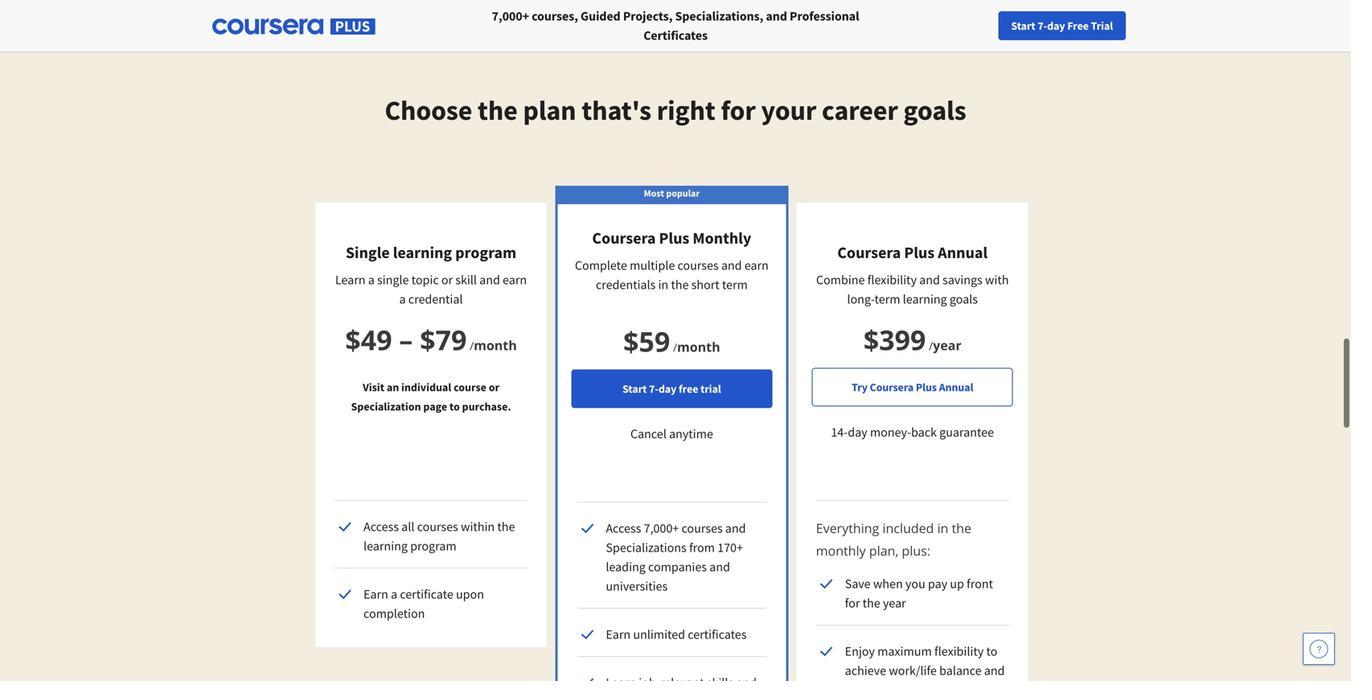 Task type: locate. For each thing, give the bounding box(es) containing it.
skill
[[455, 272, 477, 288]]

learning inside combine flexibility and savings with long-term learning goals
[[903, 291, 947, 307]]

year
[[933, 337, 962, 354], [883, 595, 906, 611]]

learning down savings
[[903, 291, 947, 307]]

1 horizontal spatial start
[[1011, 18, 1036, 33]]

flexibility
[[867, 272, 917, 288], [934, 643, 984, 659]]

start inside start 7-day free trial button
[[1011, 18, 1036, 33]]

0 horizontal spatial term
[[722, 277, 748, 293]]

2 horizontal spatial a
[[399, 291, 406, 307]]

0 vertical spatial a
[[368, 272, 375, 288]]

program down all
[[410, 538, 457, 554]]

2 vertical spatial a
[[391, 586, 397, 602]]

0 vertical spatial in
[[658, 277, 668, 293]]

0 vertical spatial to
[[449, 399, 460, 414]]

/ for $399
[[929, 338, 933, 353]]

start 7-day free trial
[[1011, 18, 1113, 33]]

topic
[[411, 272, 439, 288]]

earn inside 'earn a certificate upon completion'
[[364, 586, 388, 602]]

goals
[[903, 93, 966, 127], [950, 291, 978, 307]]

day
[[1047, 18, 1065, 33], [659, 382, 677, 396], [848, 424, 867, 440]]

access all courses within the learning program
[[364, 519, 515, 554]]

month up the free
[[677, 338, 720, 355]]

coursera right try on the right bottom
[[870, 380, 914, 394]]

7,000+ inside 7,000+ courses, guided projects, specializations, and professional certificates
[[492, 8, 529, 24]]

learning inside access all courses within the learning program
[[364, 538, 408, 554]]

in down multiple
[[658, 277, 668, 293]]

right
[[657, 93, 716, 127]]

0 vertical spatial annual
[[938, 242, 988, 263]]

to down front
[[986, 643, 997, 659]]

1 horizontal spatial to
[[986, 643, 997, 659]]

170+
[[717, 540, 743, 556]]

certificate
[[400, 586, 453, 602]]

term
[[722, 277, 748, 293], [875, 291, 900, 307]]

year right $399
[[933, 337, 962, 354]]

coursera up combine
[[837, 242, 901, 263]]

and left the professional
[[766, 8, 787, 24]]

and
[[766, 8, 787, 24], [721, 257, 742, 273], [479, 272, 500, 288], [919, 272, 940, 288], [725, 520, 746, 536], [709, 559, 730, 575]]

1 vertical spatial day
[[659, 382, 677, 396]]

0 horizontal spatial for
[[721, 93, 756, 127]]

access inside access all courses within the learning program
[[364, 519, 399, 535]]

start for start 7-day free trial
[[1011, 18, 1036, 33]]

0 horizontal spatial month
[[474, 337, 517, 354]]

or for course
[[489, 380, 499, 394]]

1 horizontal spatial for
[[845, 595, 860, 611]]

certificates
[[688, 627, 747, 643]]

the inside save  when you pay up front for the year
[[863, 595, 880, 611]]

cancel anytime
[[630, 426, 713, 442]]

1 horizontal spatial year
[[933, 337, 962, 354]]

the right the within
[[497, 519, 515, 535]]

find your new career
[[1008, 18, 1109, 33]]

access
[[364, 519, 399, 535], [606, 520, 641, 536]]

7- left new on the top right
[[1038, 18, 1047, 33]]

earn up completion
[[364, 586, 388, 602]]

7-
[[1038, 18, 1047, 33], [649, 382, 659, 396]]

day for free
[[1047, 18, 1065, 33]]

0 vertical spatial or
[[441, 272, 453, 288]]

1 horizontal spatial 7-
[[1038, 18, 1047, 33]]

plus up multiple
[[659, 228, 689, 248]]

courses inside access 7,000+ courses and specializations from 170+ leading companies and universities
[[682, 520, 723, 536]]

annual up savings
[[938, 242, 988, 263]]

courses for multiple
[[678, 257, 719, 273]]

/ right $399
[[929, 338, 933, 353]]

new
[[1055, 18, 1076, 33]]

page
[[423, 399, 447, 414]]

goals right career
[[903, 93, 966, 127]]

0 vertical spatial start
[[1011, 18, 1036, 33]]

that's
[[582, 93, 651, 127]]

0 horizontal spatial flexibility
[[867, 272, 917, 288]]

day for free
[[659, 382, 677, 396]]

7,000+ courses, guided projects, specializations, and professional certificates
[[492, 8, 859, 43]]

2 horizontal spatial /
[[929, 338, 933, 353]]

included
[[883, 520, 934, 537]]

0 vertical spatial your
[[1031, 18, 1053, 33]]

savings
[[943, 272, 983, 288]]

month inside $59 / month
[[677, 338, 720, 355]]

when
[[873, 576, 903, 592]]

a for certificate
[[391, 586, 397, 602]]

1 horizontal spatial or
[[489, 380, 499, 394]]

and inside 7,000+ courses, guided projects, specializations, and professional certificates
[[766, 8, 787, 24]]

/ inside $399 / year
[[929, 338, 933, 353]]

0 horizontal spatial earn
[[503, 272, 527, 288]]

–
[[399, 321, 413, 358]]

up
[[950, 576, 964, 592]]

the left short
[[671, 277, 689, 293]]

0 horizontal spatial start
[[622, 382, 647, 396]]

earn
[[744, 257, 769, 273], [503, 272, 527, 288]]

and down 170+
[[709, 559, 730, 575]]

1 vertical spatial annual
[[939, 380, 973, 394]]

7- inside start 7-day free trial button
[[1038, 18, 1047, 33]]

0 horizontal spatial access
[[364, 519, 399, 535]]

goals down savings
[[950, 291, 978, 307]]

universities
[[606, 578, 668, 594]]

/ right $59
[[673, 340, 677, 355]]

1 vertical spatial goals
[[950, 291, 978, 307]]

0 vertical spatial 7-
[[1038, 18, 1047, 33]]

goals for learning
[[950, 291, 978, 307]]

leading
[[606, 559, 646, 575]]

courses right all
[[417, 519, 458, 535]]

1 horizontal spatial in
[[937, 520, 948, 537]]

start 7-day free trial button
[[571, 370, 772, 408]]

the down save
[[863, 595, 880, 611]]

coursera plus monthly
[[592, 228, 751, 248]]

term inside complete multiple courses and earn credentials in the short term
[[722, 277, 748, 293]]

0 vertical spatial for
[[721, 93, 756, 127]]

0 vertical spatial flexibility
[[867, 272, 917, 288]]

a inside 'earn a certificate upon completion'
[[391, 586, 397, 602]]

/ inside $59 / month
[[673, 340, 677, 355]]

1 horizontal spatial term
[[875, 291, 900, 307]]

or inside the visit an individual course or specialization page to purchase.
[[489, 380, 499, 394]]

0 vertical spatial year
[[933, 337, 962, 354]]

7- left the free
[[649, 382, 659, 396]]

1 vertical spatial to
[[986, 643, 997, 659]]

plus up back on the bottom right of the page
[[916, 380, 937, 394]]

courses inside complete multiple courses and earn credentials in the short term
[[678, 257, 719, 273]]

2 vertical spatial learning
[[364, 538, 408, 554]]

access for access 7,000+ courses and specializations from 170+ leading companies and universities
[[606, 520, 641, 536]]

for right right at the top of page
[[721, 93, 756, 127]]

term right short
[[722, 277, 748, 293]]

in inside everything included in the monthly plan, plus:
[[937, 520, 948, 537]]

front
[[967, 576, 993, 592]]

earn inside learn a single topic or skill and earn a credential
[[503, 272, 527, 288]]

goals inside combine flexibility and savings with long-term learning goals
[[950, 291, 978, 307]]

access left all
[[364, 519, 399, 535]]

in
[[658, 277, 668, 293], [937, 520, 948, 537]]

1 horizontal spatial /
[[673, 340, 677, 355]]

to
[[449, 399, 460, 414], [986, 643, 997, 659]]

access inside access 7,000+ courses and specializations from 170+ leading companies and universities
[[606, 520, 641, 536]]

coursera up complete
[[592, 228, 656, 248]]

work/life
[[889, 663, 937, 679]]

maximum
[[877, 643, 932, 659]]

earn right skill
[[503, 272, 527, 288]]

save
[[845, 576, 871, 592]]

earn down monthly
[[744, 257, 769, 273]]

long-
[[847, 291, 875, 307]]

your right find at the right top of page
[[1031, 18, 1053, 33]]

1 vertical spatial flexibility
[[934, 643, 984, 659]]

and inside combine flexibility and savings with long-term learning goals
[[919, 272, 940, 288]]

a up completion
[[391, 586, 397, 602]]

for inside save  when you pay up front for the year
[[845, 595, 860, 611]]

1 vertical spatial 7-
[[649, 382, 659, 396]]

1 vertical spatial earn
[[606, 627, 631, 643]]

start for start 7-day free trial
[[622, 382, 647, 396]]

earn unlimited certificates
[[606, 627, 747, 643]]

0 vertical spatial day
[[1047, 18, 1065, 33]]

/ right $79
[[470, 338, 474, 353]]

1 horizontal spatial your
[[1031, 18, 1053, 33]]

1 horizontal spatial a
[[391, 586, 397, 602]]

and down monthly
[[721, 257, 742, 273]]

a right learn
[[368, 272, 375, 288]]

your left career
[[761, 93, 816, 127]]

/ inside $49 – $79 / month
[[470, 338, 474, 353]]

coursera plus annual
[[837, 242, 988, 263]]

1 vertical spatial 7,000+
[[644, 520, 679, 536]]

1 vertical spatial program
[[410, 538, 457, 554]]

combine flexibility and savings with long-term learning goals
[[816, 272, 1009, 307]]

1 vertical spatial learning
[[903, 291, 947, 307]]

or left skill
[[441, 272, 453, 288]]

earn for $49
[[364, 586, 388, 602]]

/
[[470, 338, 474, 353], [929, 338, 933, 353], [673, 340, 677, 355]]

program up skill
[[455, 242, 516, 263]]

a down single
[[399, 291, 406, 307]]

for
[[721, 93, 756, 127], [845, 595, 860, 611]]

1 vertical spatial year
[[883, 595, 906, 611]]

earn left unlimited
[[606, 627, 631, 643]]

7,000+ left courses,
[[492, 8, 529, 24]]

0 vertical spatial earn
[[364, 586, 388, 602]]

and down the coursera plus annual
[[919, 272, 940, 288]]

access up specializations
[[606, 520, 641, 536]]

plus
[[659, 228, 689, 248], [904, 242, 935, 263], [916, 380, 937, 394]]

for down save
[[845, 595, 860, 611]]

1 vertical spatial start
[[622, 382, 647, 396]]

annual
[[938, 242, 988, 263], [939, 380, 973, 394]]

plan
[[523, 93, 576, 127]]

start
[[1011, 18, 1036, 33], [622, 382, 647, 396]]

0 horizontal spatial /
[[470, 338, 474, 353]]

enjoy maximum flexibility to achieve work/life balance an
[[845, 643, 1005, 681]]

coursera for $59
[[592, 228, 656, 248]]

flexibility down the coursera plus annual
[[867, 272, 917, 288]]

1 vertical spatial your
[[761, 93, 816, 127]]

courses up from
[[682, 520, 723, 536]]

or
[[441, 272, 453, 288], [489, 380, 499, 394]]

annual inside try coursera plus annual button
[[939, 380, 973, 394]]

1 horizontal spatial month
[[677, 338, 720, 355]]

or for topic
[[441, 272, 453, 288]]

1 horizontal spatial access
[[606, 520, 641, 536]]

2 horizontal spatial day
[[1047, 18, 1065, 33]]

None search field
[[221, 10, 607, 42]]

start inside start 7-day free trial button
[[622, 382, 647, 396]]

7,000+ up specializations
[[644, 520, 679, 536]]

0 horizontal spatial a
[[368, 272, 375, 288]]

earn inside complete multiple courses and earn credentials in the short term
[[744, 257, 769, 273]]

find
[[1008, 18, 1029, 33]]

learning up topic at the left top
[[393, 242, 452, 263]]

0 vertical spatial goals
[[903, 93, 966, 127]]

7,000+
[[492, 8, 529, 24], [644, 520, 679, 536]]

0 vertical spatial 7,000+
[[492, 8, 529, 24]]

0 horizontal spatial day
[[659, 382, 677, 396]]

year inside $399 / year
[[933, 337, 962, 354]]

or inside learn a single topic or skill and earn a credential
[[441, 272, 453, 288]]

0 horizontal spatial year
[[883, 595, 906, 611]]

a
[[368, 272, 375, 288], [399, 291, 406, 307], [391, 586, 397, 602]]

0 horizontal spatial 7-
[[649, 382, 659, 396]]

year down 'when'
[[883, 595, 906, 611]]

the inside access all courses within the learning program
[[497, 519, 515, 535]]

plus for $59
[[659, 228, 689, 248]]

term up $399
[[875, 291, 900, 307]]

courses
[[678, 257, 719, 273], [417, 519, 458, 535], [682, 520, 723, 536]]

plus for $399
[[904, 242, 935, 263]]

0 horizontal spatial in
[[658, 277, 668, 293]]

program
[[455, 242, 516, 263], [410, 538, 457, 554]]

most popular
[[644, 187, 700, 199]]

1 vertical spatial or
[[489, 380, 499, 394]]

coursera
[[592, 228, 656, 248], [837, 242, 901, 263], [870, 380, 914, 394]]

to right page
[[449, 399, 460, 414]]

month up "course"
[[474, 337, 517, 354]]

or up purchase.
[[489, 380, 499, 394]]

to inside "enjoy maximum flexibility to achieve work/life balance an"
[[986, 643, 997, 659]]

1 horizontal spatial 7,000+
[[644, 520, 679, 536]]

0 horizontal spatial earn
[[364, 586, 388, 602]]

plan,
[[869, 542, 899, 559]]

learning down all
[[364, 538, 408, 554]]

plus up combine flexibility and savings with long-term learning goals
[[904, 242, 935, 263]]

and right skill
[[479, 272, 500, 288]]

7- inside start 7-day free trial button
[[649, 382, 659, 396]]

the right included
[[952, 520, 971, 537]]

0 horizontal spatial 7,000+
[[492, 8, 529, 24]]

1 horizontal spatial earn
[[744, 257, 769, 273]]

coursera inside button
[[870, 380, 914, 394]]

2 vertical spatial day
[[848, 424, 867, 440]]

choose
[[385, 93, 472, 127]]

1 vertical spatial in
[[937, 520, 948, 537]]

courses up short
[[678, 257, 719, 273]]

1 horizontal spatial earn
[[606, 627, 631, 643]]

month
[[474, 337, 517, 354], [677, 338, 720, 355]]

0 horizontal spatial or
[[441, 272, 453, 288]]

1 vertical spatial for
[[845, 595, 860, 611]]

0 horizontal spatial to
[[449, 399, 460, 414]]

you
[[905, 576, 925, 592]]

flexibility up balance
[[934, 643, 984, 659]]

year inside save  when you pay up front for the year
[[883, 595, 906, 611]]

1 horizontal spatial flexibility
[[934, 643, 984, 659]]

flexibility inside combine flexibility and savings with long-term learning goals
[[867, 272, 917, 288]]

annual up guarantee
[[939, 380, 973, 394]]

and inside complete multiple courses and earn credentials in the short term
[[721, 257, 742, 273]]

the left plan
[[478, 93, 518, 127]]

find your new career link
[[1000, 16, 1117, 36]]

14-day money-back guarantee
[[831, 424, 994, 440]]

courses inside access all courses within the learning program
[[417, 519, 458, 535]]

in right included
[[937, 520, 948, 537]]



Task type: vqa. For each thing, say whether or not it's contained in the screenshot.
ENJOY MAXIMUM FLEXIBILITY TO ACHIEVE WORK/LIFE BALANCE AN on the right bottom
yes



Task type: describe. For each thing, give the bounding box(es) containing it.
monthly
[[693, 228, 751, 248]]

pay
[[928, 576, 947, 592]]

with
[[985, 272, 1009, 288]]

individual
[[401, 380, 451, 394]]

plus:
[[902, 542, 930, 559]]

try
[[852, 380, 868, 394]]

1 vertical spatial a
[[399, 291, 406, 307]]

14-
[[831, 424, 848, 440]]

7- for free
[[649, 382, 659, 396]]

companies
[[648, 559, 707, 575]]

access 7,000+ courses and specializations from 170+ leading companies and universities
[[606, 520, 746, 594]]

$49 – $79 / month
[[345, 321, 517, 358]]

achieve
[[845, 663, 886, 679]]

save  when you pay up front for the year
[[845, 576, 993, 611]]

$49
[[345, 321, 392, 358]]

start 7-day free trial
[[622, 382, 721, 396]]

access for access all courses within the learning program
[[364, 519, 399, 535]]

an
[[387, 380, 399, 394]]

career
[[822, 93, 898, 127]]

1 horizontal spatial day
[[848, 424, 867, 440]]

learn a single topic or skill and earn a credential
[[335, 272, 527, 307]]

money-
[[870, 424, 911, 440]]

0 vertical spatial program
[[455, 242, 516, 263]]

free
[[679, 382, 698, 396]]

projects,
[[623, 8, 673, 24]]

$399 / year
[[864, 321, 962, 358]]

$59
[[623, 323, 670, 360]]

anytime
[[669, 426, 713, 442]]

0 horizontal spatial your
[[761, 93, 816, 127]]

7- for free
[[1038, 18, 1047, 33]]

/ for $59
[[673, 340, 677, 355]]

help center image
[[1309, 639, 1329, 659]]

credential
[[408, 291, 463, 307]]

everything included in the monthly plan, plus:
[[816, 520, 971, 559]]

guarantee
[[939, 424, 994, 440]]

the inside complete multiple courses and earn credentials in the short term
[[671, 277, 689, 293]]

single
[[346, 242, 390, 263]]

coursera plus image
[[212, 19, 376, 35]]

specializations,
[[675, 8, 763, 24]]

visit
[[363, 380, 384, 394]]

earn for $59
[[606, 627, 631, 643]]

credentials
[[596, 277, 656, 293]]

and up 170+
[[725, 520, 746, 536]]

multiple
[[630, 257, 675, 273]]

courses,
[[532, 8, 578, 24]]

the inside everything included in the monthly plan, plus:
[[952, 520, 971, 537]]

enjoy
[[845, 643, 875, 659]]

everything
[[816, 520, 879, 537]]

free
[[1067, 18, 1089, 33]]

0 vertical spatial learning
[[393, 242, 452, 263]]

flexibility inside "enjoy maximum flexibility to achieve work/life balance an"
[[934, 643, 984, 659]]

in inside complete multiple courses and earn credentials in the short term
[[658, 277, 668, 293]]

to inside the visit an individual course or specialization page to purchase.
[[449, 399, 460, 414]]

all
[[401, 519, 415, 535]]

specializations
[[606, 540, 687, 556]]

month inside $49 – $79 / month
[[474, 337, 517, 354]]

monthly
[[816, 542, 866, 559]]

complete
[[575, 257, 627, 273]]

a for single
[[368, 272, 375, 288]]

combine
[[816, 272, 865, 288]]

from
[[689, 540, 715, 556]]

courses for 7,000+
[[682, 520, 723, 536]]

single learning program
[[346, 242, 516, 263]]

purchase.
[[462, 399, 511, 414]]

upon
[[456, 586, 484, 602]]

trial
[[700, 382, 721, 396]]

and inside learn a single topic or skill and earn a credential
[[479, 272, 500, 288]]

start 7-day free trial button
[[998, 11, 1126, 40]]

learn
[[335, 272, 366, 288]]

choose the plan that's right for your career goals
[[385, 93, 966, 127]]

within
[[461, 519, 495, 535]]

back
[[911, 424, 937, 440]]

unlimited
[[633, 627, 685, 643]]

plus inside try coursera plus annual button
[[916, 380, 937, 394]]

trial
[[1091, 18, 1113, 33]]

earn a certificate upon completion
[[364, 586, 484, 622]]

popular
[[666, 187, 700, 199]]

$79
[[420, 321, 467, 358]]

program inside access all courses within the learning program
[[410, 538, 457, 554]]

single
[[377, 272, 409, 288]]

specialization
[[351, 399, 421, 414]]

cancel
[[630, 426, 667, 442]]

certificates
[[643, 27, 708, 43]]

visit an individual course or specialization page to purchase.
[[351, 380, 511, 414]]

course
[[454, 380, 486, 394]]

goals for career
[[903, 93, 966, 127]]

guided
[[581, 8, 621, 24]]

try coursera plus annual button
[[812, 368, 1013, 407]]

courses for all
[[417, 519, 458, 535]]

balance
[[939, 663, 982, 679]]

try coursera plus annual
[[852, 380, 973, 394]]

coursera for $399
[[837, 242, 901, 263]]

7,000+ inside access 7,000+ courses and specializations from 170+ leading companies and universities
[[644, 520, 679, 536]]

short
[[691, 277, 720, 293]]

$59 / month
[[623, 323, 720, 360]]

term inside combine flexibility and savings with long-term learning goals
[[875, 291, 900, 307]]

complete multiple courses and earn credentials in the short term
[[575, 257, 769, 293]]

career
[[1078, 18, 1109, 33]]



